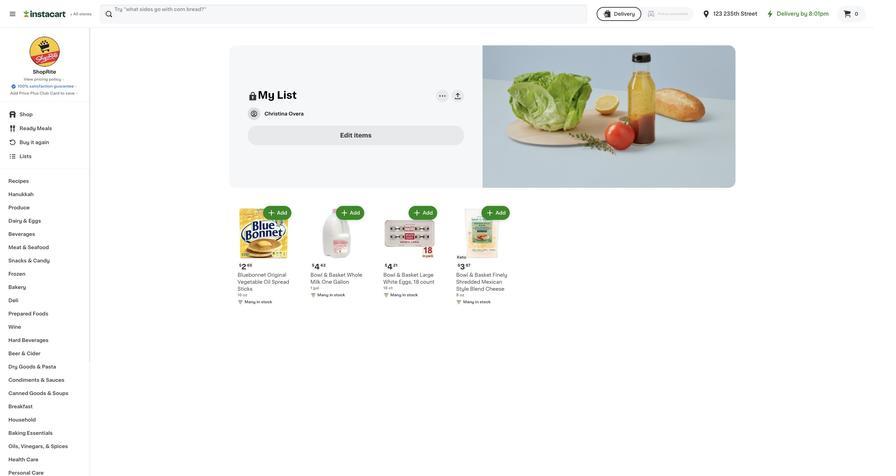 Task type: locate. For each thing, give the bounding box(es) containing it.
product group
[[235, 205, 293, 312], [308, 205, 366, 312], [381, 205, 439, 312], [454, 205, 512, 312]]

oz
[[243, 293, 248, 297], [460, 293, 465, 297]]

ready meals
[[20, 126, 52, 131]]

eggs
[[28, 219, 41, 223]]

0 horizontal spatial 4
[[315, 263, 320, 271]]

& left the pasta
[[37, 365, 41, 369]]

stock for one
[[334, 293, 345, 297]]

add for bluebonnet original vegetable oil spread sticks
[[277, 211, 287, 215]]

oils, vinegars, & spices link
[[4, 440, 85, 453]]

3 product group from the left
[[381, 205, 439, 312]]

1 vertical spatial goods
[[29, 391, 46, 396]]

$ for bowl & basket finely shredded mexican style blend cheese
[[458, 264, 461, 268]]

style
[[457, 287, 469, 292]]

4 left 43
[[315, 263, 320, 271]]

edit items
[[340, 133, 372, 138]]

in for eggs,
[[403, 293, 406, 297]]

oz right 16
[[243, 293, 248, 297]]

1 horizontal spatial delivery
[[777, 11, 800, 16]]

goods down beer & cider
[[19, 365, 36, 369]]

many in stock down the bluebonnet original vegetable oil spread sticks 16 oz
[[245, 300, 272, 304]]

bowl for bowl & basket large white eggs, 18 count
[[384, 273, 396, 278]]

bowl inside bowl & basket finely shredded mexican style blend cheese 8 oz
[[457, 273, 469, 278]]

2 oz from the left
[[460, 293, 465, 297]]

save
[[66, 91, 75, 95]]

sticks
[[238, 287, 253, 292]]

care for health care
[[26, 457, 38, 462]]

wine link
[[4, 321, 85, 334]]

candy
[[33, 258, 50, 263]]

basket up gallon
[[329, 273, 346, 278]]

many for mexican
[[464, 300, 475, 304]]

& inside bowl & basket whole milk one gallon 1 gal
[[324, 273, 328, 278]]

$ inside "$ 2 65"
[[239, 264, 242, 268]]

many in stock for one
[[318, 293, 345, 297]]

$ down keto
[[458, 264, 461, 268]]

4 product group from the left
[[454, 205, 512, 312]]

basket inside bowl & basket whole milk one gallon 1 gal
[[329, 273, 346, 278]]

4 add button from the left
[[483, 207, 510, 219]]

1 vertical spatial beverages
[[22, 338, 49, 343]]

many in stock for eggs,
[[391, 293, 418, 297]]

finely
[[493, 273, 508, 278]]

0 vertical spatial 18
[[414, 280, 419, 285]]

ready
[[20, 126, 36, 131]]

1 oz from the left
[[243, 293, 248, 297]]

& for snacks & candy
[[28, 258, 32, 263]]

2 horizontal spatial basket
[[475, 273, 492, 278]]

2 add button from the left
[[337, 207, 364, 219]]

4 for bowl & basket whole milk one gallon
[[315, 263, 320, 271]]

many down ct
[[391, 293, 402, 297]]

household link
[[4, 413, 85, 427]]

in down the bluebonnet original vegetable oil spread sticks 16 oz
[[257, 300, 260, 304]]

basket up eggs,
[[402, 273, 419, 278]]

1 horizontal spatial oz
[[460, 293, 465, 297]]

spread
[[272, 280, 289, 285]]

bowl inside bowl & basket large white eggs, 18 count 18 ct
[[384, 273, 396, 278]]

goods
[[19, 365, 36, 369], [29, 391, 46, 396]]

overa
[[289, 111, 304, 116]]

dry goods & pasta link
[[4, 360, 85, 374]]

lists
[[20, 154, 32, 159]]

2
[[242, 263, 246, 271]]

1 horizontal spatial 4
[[388, 263, 393, 271]]

bowl for bowl & basket whole milk one gallon
[[311, 273, 323, 278]]

guarantee
[[54, 85, 74, 88]]

many down style
[[464, 300, 475, 304]]

0 horizontal spatial oz
[[243, 293, 248, 297]]

1
[[311, 286, 312, 290]]

delivery for delivery by 8:01pm
[[777, 11, 800, 16]]

care down 'health care' link
[[32, 471, 44, 476]]

0 vertical spatial goods
[[19, 365, 36, 369]]

condiments & sauces link
[[4, 374, 85, 387]]

ct
[[389, 286, 393, 290]]

stock down bowl & basket large white eggs, 18 count 18 ct
[[407, 293, 418, 297]]

pasta
[[42, 365, 56, 369]]

& for condiments & sauces
[[41, 378, 45, 383]]

123
[[714, 11, 723, 16]]

dry
[[8, 365, 18, 369]]

1 horizontal spatial 18
[[414, 280, 419, 285]]

pricing
[[34, 78, 48, 81]]

cheese
[[486, 287, 505, 292]]

None search field
[[100, 4, 588, 24]]

2 bowl from the left
[[384, 273, 396, 278]]

many in stock down eggs,
[[391, 293, 418, 297]]

& for meat & seafood
[[23, 245, 27, 250]]

0 horizontal spatial basket
[[329, 273, 346, 278]]

123 235th street
[[714, 11, 758, 16]]

& inside bowl & basket large white eggs, 18 count 18 ct
[[397, 273, 401, 278]]

beverages up cider
[[22, 338, 49, 343]]

basket up mexican
[[475, 273, 492, 278]]

meals
[[37, 126, 52, 131]]

eggs,
[[399, 280, 413, 285]]

bowl down 3
[[457, 273, 469, 278]]

personal care link
[[4, 467, 85, 476]]

& left spices
[[46, 444, 50, 449]]

2 basket from the left
[[402, 273, 419, 278]]

18 left ct
[[384, 286, 388, 290]]

christina overa
[[265, 111, 304, 116]]

in down one
[[330, 293, 333, 297]]

breakfast
[[8, 404, 33, 409]]

$ left 43
[[312, 264, 315, 268]]

bowl & basket finely shredded mexican style blend cheese 8 oz
[[457, 273, 508, 297]]

1 horizontal spatial basket
[[402, 273, 419, 278]]

basket for one
[[329, 273, 346, 278]]

meat & seafood link
[[4, 241, 85, 254]]

baking essentials link
[[4, 427, 85, 440]]

bowl up milk
[[311, 273, 323, 278]]

stock down the bluebonnet original vegetable oil spread sticks 16 oz
[[261, 300, 272, 304]]

it
[[31, 140, 34, 145]]

18 right eggs,
[[414, 280, 419, 285]]

1 4 from the left
[[315, 263, 320, 271]]

basket for mexican
[[475, 273, 492, 278]]

beer
[[8, 351, 20, 356]]

view pricing policy
[[24, 78, 61, 81]]

1 horizontal spatial bowl
[[384, 273, 396, 278]]

care inside personal care "link"
[[32, 471, 44, 476]]

bowl & basket large white eggs, 18 count 18 ct
[[384, 273, 435, 290]]

vinegars,
[[21, 444, 44, 449]]

all stores link
[[24, 4, 92, 24]]

stock
[[334, 293, 345, 297], [407, 293, 418, 297], [261, 300, 272, 304], [480, 300, 491, 304]]

basket for eggs,
[[402, 273, 419, 278]]

bowl inside bowl & basket whole milk one gallon 1 gal
[[311, 273, 323, 278]]

& for bowl & basket finely shredded mexican style blend cheese 8 oz
[[470, 273, 474, 278]]

in for sticks
[[257, 300, 260, 304]]

$ left 65
[[239, 264, 242, 268]]

basket inside bowl & basket large white eggs, 18 count 18 ct
[[402, 273, 419, 278]]

street
[[741, 11, 758, 16]]

0 horizontal spatial delivery
[[614, 12, 635, 16]]

Search field
[[101, 5, 587, 23]]

stock down blend
[[480, 300, 491, 304]]

in down blend
[[476, 300, 479, 304]]

dairy & eggs link
[[4, 214, 85, 228]]

2 $ from the left
[[312, 264, 315, 268]]

oz inside bowl & basket finely shredded mexican style blend cheese 8 oz
[[460, 293, 465, 297]]

christina
[[265, 111, 288, 116]]

ready meals button
[[4, 122, 85, 135]]

& left eggs on the left
[[23, 219, 27, 223]]

delivery for delivery
[[614, 12, 635, 16]]

many in stock down blend
[[464, 300, 491, 304]]

& left sauces
[[41, 378, 45, 383]]

1 vertical spatial 18
[[384, 286, 388, 290]]

0 vertical spatial beverages
[[8, 232, 35, 237]]

white
[[384, 280, 398, 285]]

basket inside bowl & basket finely shredded mexican style blend cheese 8 oz
[[475, 273, 492, 278]]

care down vinegars, at the bottom left
[[26, 457, 38, 462]]

3
[[461, 263, 465, 271]]

& for bowl & basket large white eggs, 18 count 18 ct
[[397, 273, 401, 278]]

in down eggs,
[[403, 293, 406, 297]]

bakery link
[[4, 281, 85, 294]]

count
[[421, 280, 435, 285]]

goods down condiments & sauces
[[29, 391, 46, 396]]

4 left 21
[[388, 263, 393, 271]]

4
[[315, 263, 320, 271], [388, 263, 393, 271]]

&
[[23, 219, 27, 223], [23, 245, 27, 250], [28, 258, 32, 263], [324, 273, 328, 278], [397, 273, 401, 278], [470, 273, 474, 278], [21, 351, 26, 356], [37, 365, 41, 369], [41, 378, 45, 383], [47, 391, 51, 396], [46, 444, 50, 449]]

soups
[[53, 391, 68, 396]]

0 horizontal spatial bowl
[[311, 273, 323, 278]]

2 horizontal spatial bowl
[[457, 273, 469, 278]]

& right beer
[[21, 351, 26, 356]]

3 add button from the left
[[410, 207, 437, 219]]

$ for bluebonnet original vegetable oil spread sticks
[[239, 264, 242, 268]]

4 $ from the left
[[458, 264, 461, 268]]

& inside bowl & basket finely shredded mexican style blend cheese 8 oz
[[470, 273, 474, 278]]

43
[[321, 264, 326, 268]]

beverages inside "link"
[[8, 232, 35, 237]]

0 vertical spatial care
[[26, 457, 38, 462]]

delivery inside button
[[614, 12, 635, 16]]

$ for bowl & basket large white eggs, 18 count
[[385, 264, 388, 268]]

add price plus club card to save
[[10, 91, 75, 95]]

$ inside $ 4 43
[[312, 264, 315, 268]]

add button for bowl & basket whole milk one gallon
[[337, 207, 364, 219]]

oz right 8
[[460, 293, 465, 297]]

view pricing policy link
[[24, 77, 65, 82]]

many in stock down one
[[318, 293, 345, 297]]

stock down gallon
[[334, 293, 345, 297]]

1 bowl from the left
[[311, 273, 323, 278]]

1 vertical spatial care
[[32, 471, 44, 476]]

vegetable
[[238, 280, 263, 285]]

& left "candy"
[[28, 258, 32, 263]]

beer & cider
[[8, 351, 41, 356]]

& up one
[[324, 273, 328, 278]]

3 bowl from the left
[[457, 273, 469, 278]]

many down sticks at the left
[[245, 300, 256, 304]]

items
[[354, 133, 372, 138]]

foods
[[33, 311, 48, 316]]

recipes
[[8, 179, 29, 184]]

personal
[[8, 471, 30, 476]]

lists link
[[4, 149, 85, 163]]

bowl up white
[[384, 273, 396, 278]]

goods for dry
[[19, 365, 36, 369]]

21
[[394, 264, 398, 268]]

& up shredded
[[470, 273, 474, 278]]

add price plus club card to save link
[[10, 91, 79, 96]]

service type group
[[597, 7, 694, 21]]

many down gal
[[318, 293, 329, 297]]

care inside 'health care' link
[[26, 457, 38, 462]]

household
[[8, 418, 36, 423]]

$ inside $ 4 21
[[385, 264, 388, 268]]

beverages down dairy & eggs
[[8, 232, 35, 237]]

1 product group from the left
[[235, 205, 293, 312]]

1 add button from the left
[[264, 207, 291, 219]]

2 4 from the left
[[388, 263, 393, 271]]

add
[[10, 91, 18, 95], [277, 211, 287, 215], [350, 211, 360, 215], [423, 211, 433, 215], [496, 211, 506, 215]]

ready meals link
[[4, 122, 85, 135]]

3 $ from the left
[[385, 264, 388, 268]]

$ left 21
[[385, 264, 388, 268]]

& up eggs,
[[397, 273, 401, 278]]

oils,
[[8, 444, 20, 449]]

prepared foods link
[[4, 307, 85, 321]]

add button for bowl & basket large white eggs, 18 count
[[410, 207, 437, 219]]

shoprite link
[[29, 36, 60, 75]]

1 $ from the left
[[239, 264, 242, 268]]

& right "meat" in the bottom of the page
[[23, 245, 27, 250]]

1 basket from the left
[[329, 273, 346, 278]]

goods for canned
[[29, 391, 46, 396]]

$ inside $ 3 87
[[458, 264, 461, 268]]

3 basket from the left
[[475, 273, 492, 278]]

meat
[[8, 245, 21, 250]]

& for beer & cider
[[21, 351, 26, 356]]

many for sticks
[[245, 300, 256, 304]]



Task type: describe. For each thing, give the bounding box(es) containing it.
beer & cider link
[[4, 347, 85, 360]]

delivery by 8:01pm link
[[766, 10, 829, 18]]

& for dairy & eggs
[[23, 219, 27, 223]]

add button for bowl & basket finely shredded mexican style blend cheese
[[483, 207, 510, 219]]

4 for bowl & basket large white eggs, 18 count
[[388, 263, 393, 271]]

oz inside the bluebonnet original vegetable oil spread sticks 16 oz
[[243, 293, 248, 297]]

canned goods & soups
[[8, 391, 68, 396]]

bowl for bowl & basket finely shredded mexican style blend cheese
[[457, 273, 469, 278]]

235th
[[724, 11, 740, 16]]

all stores
[[73, 12, 92, 16]]

by
[[801, 11, 808, 16]]

2 product group from the left
[[308, 205, 366, 312]]

delivery button
[[597, 7, 642, 21]]

gal
[[313, 286, 319, 290]]

stock for eggs,
[[407, 293, 418, 297]]

100% satisfaction guarantee
[[18, 85, 74, 88]]

hanukkah link
[[4, 188, 85, 201]]

0
[[855, 12, 859, 16]]

shop link
[[4, 108, 85, 122]]

shredded
[[457, 280, 481, 285]]

shoprite logo image
[[29, 36, 60, 67]]

delivery by 8:01pm
[[777, 11, 829, 16]]

$ 2 65
[[239, 263, 252, 271]]

hard beverages
[[8, 338, 49, 343]]

in for one
[[330, 293, 333, 297]]

add for bowl & basket finely shredded mexican style blend cheese
[[496, 211, 506, 215]]

hard
[[8, 338, 21, 343]]

cider
[[27, 351, 41, 356]]

mexican
[[482, 280, 502, 285]]

price
[[19, 91, 29, 95]]

add button for bluebonnet original vegetable oil spread sticks
[[264, 207, 291, 219]]

buy it again
[[20, 140, 49, 145]]

dairy & eggs
[[8, 219, 41, 223]]

$ 4 43
[[312, 263, 326, 271]]

keto
[[457, 256, 467, 259]]

policy
[[49, 78, 61, 81]]

$ for bowl & basket whole milk one gallon
[[312, 264, 315, 268]]

plus
[[30, 91, 39, 95]]

hard beverages link
[[4, 334, 85, 347]]

satisfaction
[[29, 85, 53, 88]]

sauces
[[46, 378, 64, 383]]

0 button
[[838, 6, 866, 22]]

seafood
[[28, 245, 49, 250]]

produce link
[[4, 201, 85, 214]]

oils, vinegars, & spices
[[8, 444, 68, 449]]

oil
[[264, 280, 271, 285]]

87
[[466, 264, 471, 268]]

add for bowl & basket large white eggs, 18 count
[[423, 211, 433, 215]]

product group containing 3
[[454, 205, 512, 312]]

snacks
[[8, 258, 27, 263]]

dairy
[[8, 219, 22, 223]]

prepared foods
[[8, 311, 48, 316]]

baking essentials
[[8, 431, 53, 436]]

essentials
[[27, 431, 53, 436]]

recipes link
[[4, 175, 85, 188]]

product group containing 2
[[235, 205, 293, 312]]

in for mexican
[[476, 300, 479, 304]]

meat & seafood
[[8, 245, 49, 250]]

list
[[277, 90, 297, 100]]

deli link
[[4, 294, 85, 307]]

wine
[[8, 325, 21, 330]]

snacks & candy link
[[4, 254, 85, 267]]

bowl & basket whole milk one gallon 1 gal
[[311, 273, 363, 290]]

deli
[[8, 298, 18, 303]]

whole
[[347, 273, 363, 278]]

many in stock for sticks
[[245, 300, 272, 304]]

edit items button
[[248, 126, 464, 145]]

123 235th street button
[[703, 4, 758, 24]]

many for one
[[318, 293, 329, 297]]

bluebonnet original vegetable oil spread sticks 16 oz
[[238, 273, 289, 297]]

prepared
[[8, 311, 32, 316]]

stock for sticks
[[261, 300, 272, 304]]

& left soups
[[47, 391, 51, 396]]

gallon
[[333, 280, 349, 285]]

my list
[[258, 90, 297, 100]]

again
[[35, 140, 49, 145]]

large
[[420, 273, 434, 278]]

one
[[322, 280, 332, 285]]

beverages link
[[4, 228, 85, 241]]

original
[[268, 273, 287, 278]]

buy it again link
[[4, 135, 85, 149]]

many in stock for mexican
[[464, 300, 491, 304]]

100%
[[18, 85, 28, 88]]

instacart logo image
[[24, 10, 66, 18]]

care for personal care
[[32, 471, 44, 476]]

add for bowl & basket whole milk one gallon
[[350, 211, 360, 215]]

0 horizontal spatial 18
[[384, 286, 388, 290]]

dry goods & pasta
[[8, 365, 56, 369]]

frozen
[[8, 272, 25, 277]]

card
[[50, 91, 60, 95]]

all
[[73, 12, 78, 16]]

health care link
[[4, 453, 85, 467]]

edit
[[340, 133, 353, 138]]

view
[[24, 78, 33, 81]]

many for eggs,
[[391, 293, 402, 297]]

& for bowl & basket whole milk one gallon 1 gal
[[324, 273, 328, 278]]

100% satisfaction guarantee button
[[11, 82, 78, 89]]

8:01pm
[[809, 11, 829, 16]]

produce
[[8, 205, 30, 210]]

stock for mexican
[[480, 300, 491, 304]]



Task type: vqa. For each thing, say whether or not it's contained in the screenshot.


